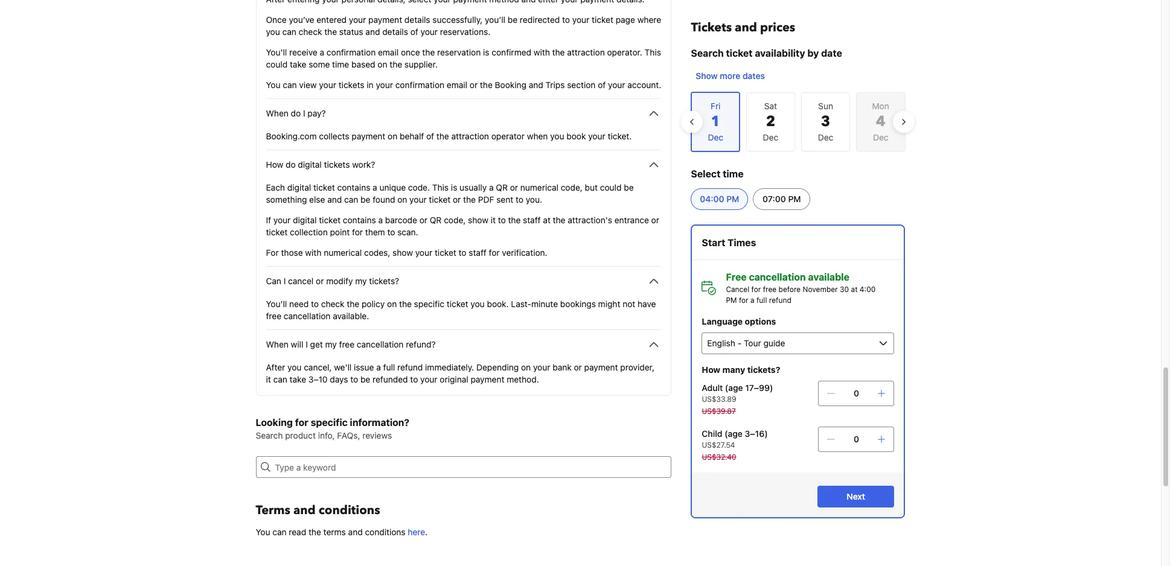Task type: describe. For each thing, give the bounding box(es) containing it.
this inside each digital ticket contains a unique code. this is usually a qr or numerical code, but could be something else and can be found on your ticket or the pdf sent to you.
[[432, 182, 449, 193]]

Type a keyword field
[[270, 456, 672, 478]]

provider,
[[620, 362, 654, 373]]

faqs,
[[337, 430, 360, 441]]

information?
[[350, 417, 409, 428]]

you'll
[[485, 14, 505, 25]]

the right read
[[309, 527, 321, 537]]

your right book
[[588, 131, 605, 141]]

0 vertical spatial tickets
[[339, 80, 364, 90]]

booking.com collects payment on behalf of the attraction operator when you book your ticket.
[[266, 131, 632, 141]]

on inside each digital ticket contains a unique code. this is usually a qr or numerical code, but could be something else and can be found on your ticket or the pdf sent to you.
[[397, 194, 407, 205]]

days
[[330, 374, 348, 385]]

ticket down "if your digital ticket contains a barcode or qr code, show it to the staff at the attraction's entrance or ticket collection point for them to scan."
[[435, 248, 456, 258]]

behalf
[[400, 131, 424, 141]]

your down successfully,
[[421, 27, 438, 37]]

based
[[351, 59, 375, 69]]

times
[[728, 237, 756, 248]]

4:00
[[860, 285, 876, 294]]

dec for 4
[[873, 132, 888, 142]]

pay?
[[308, 108, 326, 118]]

1 vertical spatial attraction
[[451, 131, 489, 141]]

entrance
[[614, 215, 649, 225]]

depending
[[476, 362, 519, 373]]

will
[[291, 339, 303, 350]]

how do digital tickets work? button
[[266, 158, 661, 172]]

take inside after you cancel, we'll issue a full refund immediately. depending on your bank or payment provider, it can take 3–10 days to be refunded to your original payment method.
[[290, 374, 306, 385]]

next button
[[817, 486, 894, 508]]

you.
[[526, 194, 542, 205]]

the down sent
[[508, 215, 521, 225]]

sent
[[496, 194, 513, 205]]

can inside after you cancel, we'll issue a full refund immediately. depending on your bank or payment provider, it can take 3–10 days to be refunded to your original payment method.
[[273, 374, 287, 385]]

you'll need to check the policy on the specific ticket you book. last-minute bookings might not have free cancellation available.
[[266, 299, 656, 321]]

i for do
[[303, 108, 305, 118]]

or down you'll receive a confirmation email once the reservation is confirmed with the attraction operator. this could take some time based on the supplier.
[[470, 80, 478, 90]]

when do i pay? button
[[266, 106, 661, 121]]

you inside once you've entered your payment details successfully, you'll be redirected to your ticket page where you can check the status and details of your reservations.
[[266, 27, 280, 37]]

on left behalf
[[388, 131, 397, 141]]

your right "view"
[[319, 80, 336, 90]]

when will i get my free cancellation refund?
[[266, 339, 436, 350]]

immediately.
[[425, 362, 474, 373]]

0 horizontal spatial show
[[393, 248, 413, 258]]

tickets
[[691, 19, 732, 36]]

but
[[585, 182, 598, 193]]

your right the in
[[376, 80, 393, 90]]

ticket up show more dates
[[726, 48, 753, 59]]

you for you can read the terms and conditions here .
[[256, 527, 270, 537]]

and inside once you've entered your payment details successfully, you'll be redirected to your ticket page where you can check the status and details of your reservations.
[[366, 27, 380, 37]]

1 vertical spatial details
[[382, 27, 408, 37]]

show more dates button
[[691, 65, 770, 87]]

availability
[[755, 48, 805, 59]]

0 vertical spatial conditions
[[319, 502, 380, 519]]

how many tickets?
[[702, 365, 780, 375]]

it inside "if your digital ticket contains a barcode or qr code, show it to the staff at the attraction's entrance or ticket collection point for them to scan."
[[491, 215, 496, 225]]

3
[[821, 112, 830, 132]]

product
[[285, 430, 316, 441]]

mon
[[872, 101, 889, 111]]

code.
[[408, 182, 430, 193]]

you'll receive a confirmation email once the reservation is confirmed with the attraction operator. this could take some time based on the supplier.
[[266, 47, 661, 69]]

before
[[779, 285, 801, 294]]

dates
[[743, 71, 765, 81]]

more
[[720, 71, 740, 81]]

the up available. on the bottom
[[347, 299, 359, 309]]

your left bank
[[533, 362, 550, 373]]

4
[[876, 112, 885, 132]]

to down sent
[[498, 215, 506, 225]]

when
[[527, 131, 548, 141]]

with inside you'll receive a confirmation email once the reservation is confirmed with the attraction operator. this could take some time based on the supplier.
[[534, 47, 550, 57]]

ticket up point
[[319, 215, 341, 225]]

looking
[[256, 417, 293, 428]]

(age for 17–99)
[[725, 383, 743, 393]]

sat 2 dec
[[763, 101, 778, 142]]

select time
[[691, 168, 744, 179]]

(age for 3–16)
[[725, 429, 743, 439]]

you've
[[289, 14, 314, 25]]

adult
[[702, 383, 723, 393]]

payment up work?
[[352, 131, 385, 141]]

have
[[638, 299, 656, 309]]

on inside after you cancel, we'll issue a full refund immediately. depending on your bank or payment provider, it can take 3–10 days to be refunded to your original payment method.
[[521, 362, 531, 373]]

each digital ticket contains a unique code. this is usually a qr or numerical code, but could be something else and can be found on your ticket or the pdf sent to you.
[[266, 182, 634, 205]]

1 horizontal spatial tickets?
[[747, 365, 780, 375]]

30
[[840, 285, 849, 294]]

entered
[[317, 14, 347, 25]]

to down the barcode on the top left of the page
[[387, 227, 395, 237]]

after
[[266, 362, 285, 373]]

17–99)
[[745, 383, 773, 393]]

cancel
[[288, 276, 314, 286]]

the down once
[[390, 59, 402, 69]]

language
[[702, 316, 743, 327]]

many
[[722, 365, 745, 375]]

for left verification.
[[489, 248, 500, 258]]

specific inside you'll need to check the policy on the specific ticket you book. last-minute bookings might not have free cancellation available.
[[414, 299, 444, 309]]

code, inside each digital ticket contains a unique code. this is usually a qr or numerical code, but could be something else and can be found on your ticket or the pdf sent to you.
[[561, 182, 583, 193]]

07:00
[[763, 194, 786, 204]]

supplier.
[[404, 59, 438, 69]]

a inside you'll receive a confirmation email once the reservation is confirmed with the attraction operator. this could take some time based on the supplier.
[[320, 47, 324, 57]]

specific inside the looking for specific information? search product info, faqs, reviews
[[311, 417, 348, 428]]

you left book
[[550, 131, 564, 141]]

minute
[[531, 299, 558, 309]]

i for will
[[306, 339, 308, 350]]

select
[[691, 168, 721, 179]]

of inside once you've entered your payment details successfully, you'll be redirected to your ticket page where you can check the status and details of your reservations.
[[410, 27, 418, 37]]

show more dates
[[696, 71, 765, 81]]

can
[[266, 276, 281, 286]]

to right the days
[[350, 374, 358, 385]]

successfully,
[[433, 14, 483, 25]]

reservation
[[437, 47, 481, 57]]

reviews
[[362, 430, 392, 441]]

available
[[808, 272, 849, 283]]

at inside "free cancellation available cancel for free before november 30 at 4:00 pm for a full refund"
[[851, 285, 858, 294]]

found
[[373, 194, 395, 205]]

each
[[266, 182, 285, 193]]

1 vertical spatial email
[[447, 80, 467, 90]]

is for reservation
[[483, 47, 489, 57]]

usually
[[460, 182, 487, 193]]

book.
[[487, 299, 509, 309]]

full inside after you cancel, we'll issue a full refund immediately. depending on your bank or payment provider, it can take 3–10 days to be refunded to your original payment method.
[[383, 362, 395, 373]]

and inside each digital ticket contains a unique code. this is usually a qr or numerical code, but could be something else and can be found on your ticket or the pdf sent to you.
[[327, 194, 342, 205]]

the down when do i pay? dropdown button on the top
[[436, 131, 449, 141]]

dec for 2
[[763, 132, 778, 142]]

operator.
[[607, 47, 642, 57]]

here link
[[408, 527, 425, 537]]

you'll
[[266, 47, 287, 57]]

the up the supplier.
[[422, 47, 435, 57]]

your inside "if your digital ticket contains a barcode or qr code, show it to the staff at the attraction's entrance or ticket collection point for them to scan."
[[273, 215, 291, 225]]

section
[[567, 80, 596, 90]]

to inside once you've entered your payment details successfully, you'll be redirected to your ticket page where you can check the status and details of your reservations.
[[562, 14, 570, 25]]

your right redirected
[[572, 14, 589, 25]]

or up sent
[[510, 182, 518, 193]]

your down the scan. at left top
[[415, 248, 432, 258]]

or down usually at the top of page
[[453, 194, 461, 205]]

to down "if your digital ticket contains a barcode or qr code, show it to the staff at the attraction's entrance or ticket collection point for them to scan."
[[459, 248, 466, 258]]

in
[[367, 80, 374, 90]]

cancellation inside when will i get my free cancellation refund? dropdown button
[[357, 339, 404, 350]]

search ticket availability by date
[[691, 48, 842, 59]]

not
[[623, 299, 635, 309]]

check inside once you've entered your payment details successfully, you'll be redirected to your ticket page where you can check the status and details of your reservations.
[[299, 27, 322, 37]]

to inside each digital ticket contains a unique code. this is usually a qr or numerical code, but could be something else and can be found on your ticket or the pdf sent to you.
[[516, 194, 523, 205]]

cancel,
[[304, 362, 332, 373]]

can left read
[[272, 527, 287, 537]]

unique
[[379, 182, 406, 193]]

after you cancel, we'll issue a full refund immediately. depending on your bank or payment provider, it can take 3–10 days to be refunded to your original payment method.
[[266, 362, 654, 385]]

and left prices
[[735, 19, 757, 36]]

free
[[726, 272, 747, 283]]

need
[[289, 299, 309, 309]]

you for you can view your tickets in your confirmation email or the booking and trips section of your account.
[[266, 80, 280, 90]]

to inside you'll need to check the policy on the specific ticket you book. last-minute bookings might not have free cancellation available.
[[311, 299, 319, 309]]

and right the terms
[[348, 527, 363, 537]]

info,
[[318, 430, 335, 441]]

1 horizontal spatial of
[[426, 131, 434, 141]]

qr inside each digital ticket contains a unique code. this is usually a qr or numerical code, but could be something else and can be found on your ticket or the pdf sent to you.
[[496, 182, 508, 193]]

operator
[[491, 131, 525, 141]]

receive
[[289, 47, 317, 57]]

refund inside "free cancellation available cancel for free before november 30 at 4:00 pm for a full refund"
[[769, 296, 791, 305]]

the left attraction's
[[553, 215, 565, 225]]

0 for adult (age 17–99)
[[854, 388, 859, 398]]

pm for 07:00 pm
[[788, 194, 801, 204]]

account.
[[627, 80, 661, 90]]

the left booking
[[480, 80, 493, 90]]

or right entrance
[[651, 215, 659, 225]]

this inside you'll receive a confirmation email once the reservation is confirmed with the attraction operator. this could take some time based on the supplier.
[[645, 47, 661, 57]]

mon 4 dec
[[872, 101, 889, 142]]

staff inside "if your digital ticket contains a barcode or qr code, show it to the staff at the attraction's entrance or ticket collection point for them to scan."
[[523, 215, 541, 225]]

my inside dropdown button
[[355, 276, 367, 286]]

1 vertical spatial of
[[598, 80, 606, 90]]

payment down depending
[[471, 374, 504, 385]]

to right refunded
[[410, 374, 418, 385]]

free inside you'll need to check the policy on the specific ticket you book. last-minute bookings might not have free cancellation available.
[[266, 311, 281, 321]]

when do i pay?
[[266, 108, 326, 118]]

if your digital ticket contains a barcode or qr code, show it to the staff at the attraction's entrance or ticket collection point for them to scan.
[[266, 215, 659, 237]]

pdf
[[478, 194, 494, 205]]

a inside "free cancellation available cancel for free before november 30 at 4:00 pm for a full refund"
[[750, 296, 754, 305]]

can left "view"
[[283, 80, 297, 90]]

book
[[567, 131, 586, 141]]

some
[[309, 59, 330, 69]]

the inside once you've entered your payment details successfully, you'll be redirected to your ticket page where you can check the status and details of your reservations.
[[324, 27, 337, 37]]

page
[[616, 14, 635, 25]]

contains inside each digital ticket contains a unique code. this is usually a qr or numerical code, but could be something else and can be found on your ticket or the pdf sent to you.
[[337, 182, 370, 193]]



Task type: locate. For each thing, give the bounding box(es) containing it.
04:00
[[700, 194, 724, 204]]

to left you.
[[516, 194, 523, 205]]

email left once
[[378, 47, 399, 57]]

a inside "if your digital ticket contains a barcode or qr code, show it to the staff at the attraction's entrance or ticket collection point for them to scan."
[[378, 215, 383, 225]]

ticket inside once you've entered your payment details successfully, you'll be redirected to your ticket page where you can check the status and details of your reservations.
[[592, 14, 613, 25]]

1 horizontal spatial free
[[339, 339, 354, 350]]

child
[[702, 429, 722, 439]]

sun
[[818, 101, 833, 111]]

1 vertical spatial 0
[[854, 434, 859, 444]]

trips
[[546, 80, 565, 90]]

.
[[425, 527, 428, 537]]

ticket
[[592, 14, 613, 25], [726, 48, 753, 59], [313, 182, 335, 193], [429, 194, 451, 205], [319, 215, 341, 225], [266, 227, 288, 237], [435, 248, 456, 258], [447, 299, 468, 309]]

1 vertical spatial could
[[600, 182, 622, 193]]

1 (age from the top
[[725, 383, 743, 393]]

collection
[[290, 227, 328, 237]]

3 dec from the left
[[873, 132, 888, 142]]

can i cancel or modify my tickets? button
[[266, 274, 661, 289]]

can down you've
[[282, 27, 296, 37]]

take left 3–10
[[290, 374, 306, 385]]

how up 'each'
[[266, 159, 283, 170]]

0 for child (age 3–16)
[[854, 434, 859, 444]]

can inside each digital ticket contains a unique code. this is usually a qr or numerical code, but could be something else and can be found on your ticket or the pdf sent to you.
[[344, 194, 358, 205]]

1 vertical spatial how
[[702, 365, 720, 375]]

numerical inside each digital ticket contains a unique code. this is usually a qr or numerical code, but could be something else and can be found on your ticket or the pdf sent to you.
[[520, 182, 558, 193]]

take inside you'll receive a confirmation email once the reservation is confirmed with the attraction operator. this could take some time based on the supplier.
[[290, 59, 306, 69]]

1 horizontal spatial it
[[491, 215, 496, 225]]

0 horizontal spatial at
[[543, 215, 551, 225]]

i
[[303, 108, 305, 118], [284, 276, 286, 286], [306, 339, 308, 350]]

it down pdf
[[491, 215, 496, 225]]

i right can
[[284, 276, 286, 286]]

0 vertical spatial (age
[[725, 383, 743, 393]]

3–10
[[308, 374, 328, 385]]

could inside you'll receive a confirmation email once the reservation is confirmed with the attraction operator. this could take some time based on the supplier.
[[266, 59, 287, 69]]

next
[[847, 491, 865, 502]]

2 horizontal spatial i
[[306, 339, 308, 350]]

0 horizontal spatial search
[[256, 430, 283, 441]]

could right the but
[[600, 182, 622, 193]]

where
[[637, 14, 661, 25]]

code, left the but
[[561, 182, 583, 193]]

1 horizontal spatial how
[[702, 365, 720, 375]]

refund
[[769, 296, 791, 305], [397, 362, 423, 373]]

sat
[[764, 101, 777, 111]]

can i cancel or modify my tickets?
[[266, 276, 399, 286]]

1 vertical spatial contains
[[343, 215, 376, 225]]

at inside "if your digital ticket contains a barcode or qr code, show it to the staff at the attraction's entrance or ticket collection point for them to scan."
[[543, 215, 551, 225]]

0 horizontal spatial staff
[[469, 248, 487, 258]]

0 horizontal spatial of
[[410, 27, 418, 37]]

attraction inside you'll receive a confirmation email once the reservation is confirmed with the attraction operator. this could take some time based on the supplier.
[[567, 47, 605, 57]]

0 vertical spatial is
[[483, 47, 489, 57]]

1 horizontal spatial confirmation
[[395, 80, 444, 90]]

digital for do
[[298, 159, 322, 170]]

be inside after you cancel, we'll issue a full refund immediately. depending on your bank or payment provider, it can take 3–10 days to be refunded to your original payment method.
[[360, 374, 370, 385]]

you inside after you cancel, we'll issue a full refund immediately. depending on your bank or payment provider, it can take 3–10 days to be refunded to your original payment method.
[[287, 362, 302, 373]]

1 vertical spatial full
[[383, 362, 395, 373]]

when up booking.com
[[266, 108, 289, 118]]

(age up us$27.54 on the right bottom of the page
[[725, 429, 743, 439]]

a right issue
[[376, 362, 381, 373]]

staff down you.
[[523, 215, 541, 225]]

0 horizontal spatial dec
[[763, 132, 778, 142]]

free for when
[[339, 339, 354, 350]]

on inside you'll need to check the policy on the specific ticket you book. last-minute bookings might not have free cancellation available.
[[387, 299, 397, 309]]

1 vertical spatial tickets?
[[747, 365, 780, 375]]

read
[[289, 527, 306, 537]]

how for how do digital tickets work?
[[266, 159, 283, 170]]

email inside you'll receive a confirmation email once the reservation is confirmed with the attraction operator. this could take some time based on the supplier.
[[378, 47, 399, 57]]

cancellation up issue
[[357, 339, 404, 350]]

issue
[[354, 362, 374, 373]]

could inside each digital ticket contains a unique code. this is usually a qr or numerical code, but could be something else and can be found on your ticket or the pdf sent to you.
[[600, 182, 622, 193]]

you right after
[[287, 362, 302, 373]]

you inside you'll need to check the policy on the specific ticket you book. last-minute bookings might not have free cancellation available.
[[471, 299, 485, 309]]

refund down before
[[769, 296, 791, 305]]

0 horizontal spatial this
[[432, 182, 449, 193]]

1 horizontal spatial with
[[534, 47, 550, 57]]

attraction up section
[[567, 47, 605, 57]]

or inside dropdown button
[[316, 276, 324, 286]]

qr up sent
[[496, 182, 508, 193]]

attraction down when do i pay? dropdown button on the top
[[451, 131, 489, 141]]

and right status
[[366, 27, 380, 37]]

0 vertical spatial could
[[266, 59, 287, 69]]

your up status
[[349, 14, 366, 25]]

the down usually at the top of page
[[463, 194, 476, 205]]

a up pdf
[[489, 182, 494, 193]]

2 vertical spatial i
[[306, 339, 308, 350]]

to right redirected
[[562, 14, 570, 25]]

2 when from the top
[[266, 339, 289, 350]]

on inside you'll receive a confirmation email once the reservation is confirmed with the attraction operator. this could take some time based on the supplier.
[[378, 59, 387, 69]]

0 vertical spatial qr
[[496, 182, 508, 193]]

for those with numerical codes, show your ticket to staff for verification.
[[266, 248, 547, 258]]

tickets? inside dropdown button
[[369, 276, 399, 286]]

0 horizontal spatial specific
[[311, 417, 348, 428]]

1 horizontal spatial email
[[447, 80, 467, 90]]

show down pdf
[[468, 215, 488, 225]]

contains inside "if your digital ticket contains a barcode or qr code, show it to the staff at the attraction's entrance or ticket collection point for them to scan."
[[343, 215, 376, 225]]

for inside the looking for specific information? search product info, faqs, reviews
[[295, 417, 308, 428]]

check inside you'll need to check the policy on the specific ticket you book. last-minute bookings might not have free cancellation available.
[[321, 299, 344, 309]]

ticket down code. in the left of the page
[[429, 194, 451, 205]]

tickets and prices
[[691, 19, 795, 36]]

dec for 3
[[818, 132, 833, 142]]

cancellation down need
[[284, 311, 331, 321]]

0 vertical spatial 0
[[854, 388, 859, 398]]

cancellation inside you'll need to check the policy on the specific ticket you book. last-minute bookings might not have free cancellation available.
[[284, 311, 331, 321]]

time
[[332, 59, 349, 69], [723, 168, 744, 179]]

to right need
[[311, 299, 319, 309]]

be up entrance
[[624, 182, 634, 193]]

how do digital tickets work? element
[[266, 172, 661, 259]]

0 horizontal spatial code,
[[444, 215, 466, 225]]

1 0 from the top
[[854, 388, 859, 398]]

policy
[[362, 299, 385, 309]]

0 horizontal spatial refund
[[397, 362, 423, 373]]

pm down the cancel
[[726, 296, 737, 305]]

adult (age 17–99) us$33.89
[[702, 383, 773, 404]]

cancellation up before
[[749, 272, 806, 283]]

1 vertical spatial (age
[[725, 429, 743, 439]]

0 horizontal spatial my
[[325, 339, 337, 350]]

scan.
[[397, 227, 418, 237]]

take
[[290, 59, 306, 69], [290, 374, 306, 385]]

do for how
[[286, 159, 296, 170]]

region containing 2
[[681, 87, 915, 157]]

tickets inside dropdown button
[[324, 159, 350, 170]]

do left pay?
[[291, 108, 301, 118]]

0 horizontal spatial numerical
[[324, 248, 362, 258]]

2 vertical spatial digital
[[293, 215, 317, 225]]

for right point
[[352, 227, 363, 237]]

how up adult
[[702, 365, 720, 375]]

1 vertical spatial conditions
[[365, 527, 405, 537]]

payment inside once you've entered your payment details successfully, you'll be redirected to your ticket page where you can check the status and details of your reservations.
[[368, 14, 402, 25]]

0 horizontal spatial could
[[266, 59, 287, 69]]

code, inside "if your digital ticket contains a barcode or qr code, show it to the staff at the attraction's entrance or ticket collection point for them to scan."
[[444, 215, 466, 225]]

1 vertical spatial confirmation
[[395, 80, 444, 90]]

1 vertical spatial check
[[321, 299, 344, 309]]

be left found
[[361, 194, 370, 205]]

1 horizontal spatial refund
[[769, 296, 791, 305]]

i inside dropdown button
[[284, 276, 286, 286]]

terms
[[256, 502, 290, 519]]

1 vertical spatial when
[[266, 339, 289, 350]]

when left will
[[266, 339, 289, 350]]

full up options
[[757, 296, 767, 305]]

us$33.89
[[702, 395, 736, 404]]

time inside you'll receive a confirmation email once the reservation is confirmed with the attraction operator. this could take some time based on the supplier.
[[332, 59, 349, 69]]

0 horizontal spatial with
[[305, 248, 321, 258]]

can
[[282, 27, 296, 37], [283, 80, 297, 90], [344, 194, 358, 205], [273, 374, 287, 385], [272, 527, 287, 537]]

or right the barcode on the top left of the page
[[419, 215, 427, 225]]

your down immediately.
[[420, 374, 438, 385]]

for right the cancel
[[751, 285, 761, 294]]

payment
[[368, 14, 402, 25], [352, 131, 385, 141], [584, 362, 618, 373], [471, 374, 504, 385]]

cancellation inside "free cancellation available cancel for free before november 30 at 4:00 pm for a full refund"
[[749, 272, 806, 283]]

is inside each digital ticket contains a unique code. this is usually a qr or numerical code, but could be something else and can be found on your ticket or the pdf sent to you.
[[451, 182, 457, 193]]

is for this
[[451, 182, 457, 193]]

payment up once
[[368, 14, 402, 25]]

2 vertical spatial cancellation
[[357, 339, 404, 350]]

1 horizontal spatial my
[[355, 276, 367, 286]]

or right cancel at the left of the page
[[316, 276, 324, 286]]

1 horizontal spatial dec
[[818, 132, 833, 142]]

0 vertical spatial check
[[299, 27, 322, 37]]

and up read
[[293, 502, 316, 519]]

ticket inside you'll need to check the policy on the specific ticket you book. last-minute bookings might not have free cancellation available.
[[447, 299, 468, 309]]

numerical down point
[[324, 248, 362, 258]]

on right based
[[378, 59, 387, 69]]

confirmation inside you'll receive a confirmation email once the reservation is confirmed with the attraction operator. this could take some time based on the supplier.
[[327, 47, 376, 57]]

free for free
[[763, 285, 777, 294]]

when for when will i get my free cancellation refund?
[[266, 339, 289, 350]]

0 vertical spatial show
[[468, 215, 488, 225]]

details
[[404, 14, 430, 25], [382, 27, 408, 37]]

my inside dropdown button
[[325, 339, 337, 350]]

cancellation
[[749, 272, 806, 283], [284, 311, 331, 321], [357, 339, 404, 350]]

1 vertical spatial do
[[286, 159, 296, 170]]

(age inside adult (age 17–99) us$33.89
[[725, 383, 743, 393]]

pm
[[726, 194, 739, 204], [788, 194, 801, 204], [726, 296, 737, 305]]

free inside "free cancellation available cancel for free before november 30 at 4:00 pm for a full refund"
[[763, 285, 777, 294]]

0 vertical spatial digital
[[298, 159, 322, 170]]

0 vertical spatial my
[[355, 276, 367, 286]]

can left found
[[344, 194, 358, 205]]

how inside dropdown button
[[266, 159, 283, 170]]

attraction's
[[568, 215, 612, 225]]

1 vertical spatial free
[[266, 311, 281, 321]]

time right the select
[[723, 168, 744, 179]]

region
[[681, 87, 915, 157]]

or right bank
[[574, 362, 582, 373]]

code,
[[561, 182, 583, 193], [444, 215, 466, 225]]

digital inside each digital ticket contains a unique code. this is usually a qr or numerical code, but could be something else and can be found on your ticket or the pdf sent to you.
[[287, 182, 311, 193]]

2 take from the top
[[290, 374, 306, 385]]

free left before
[[763, 285, 777, 294]]

digital down booking.com
[[298, 159, 322, 170]]

1 horizontal spatial numerical
[[520, 182, 558, 193]]

with right confirmed
[[534, 47, 550, 57]]

1 vertical spatial code,
[[444, 215, 466, 225]]

specific down can i cancel or modify my tickets? dropdown button
[[414, 299, 444, 309]]

for down the cancel
[[739, 296, 748, 305]]

get
[[310, 339, 323, 350]]

ticket down if on the left top of page
[[266, 227, 288, 237]]

cancel
[[726, 285, 749, 294]]

0 horizontal spatial full
[[383, 362, 395, 373]]

1 vertical spatial refund
[[397, 362, 423, 373]]

1 vertical spatial is
[[451, 182, 457, 193]]

i left pay?
[[303, 108, 305, 118]]

2 horizontal spatial of
[[598, 80, 606, 90]]

something
[[266, 194, 307, 205]]

reservations.
[[440, 27, 490, 37]]

when for when do i pay?
[[266, 108, 289, 118]]

check up available. on the bottom
[[321, 299, 344, 309]]

1 horizontal spatial specific
[[414, 299, 444, 309]]

0 vertical spatial take
[[290, 59, 306, 69]]

qr down each digital ticket contains a unique code. this is usually a qr or numerical code, but could be something else and can be found on your ticket or the pdf sent to you.
[[430, 215, 442, 225]]

0 vertical spatial at
[[543, 215, 551, 225]]

tickets? up policy
[[369, 276, 399, 286]]

1 vertical spatial specific
[[311, 417, 348, 428]]

check down you've
[[299, 27, 322, 37]]

prices
[[760, 19, 795, 36]]

on right policy
[[387, 299, 397, 309]]

a up found
[[373, 182, 377, 193]]

1 vertical spatial numerical
[[324, 248, 362, 258]]

could down you'll
[[266, 59, 287, 69]]

is
[[483, 47, 489, 57], [451, 182, 457, 193]]

dec inside the mon 4 dec
[[873, 132, 888, 142]]

be down issue
[[360, 374, 370, 385]]

contains down work?
[[337, 182, 370, 193]]

1 dec from the left
[[763, 132, 778, 142]]

method.
[[507, 374, 539, 385]]

0 vertical spatial with
[[534, 47, 550, 57]]

1 vertical spatial with
[[305, 248, 321, 258]]

collects
[[319, 131, 349, 141]]

ticket down can i cancel or modify my tickets? dropdown button
[[447, 299, 468, 309]]

we'll
[[334, 362, 352, 373]]

or inside after you cancel, we'll issue a full refund immediately. depending on your bank or payment provider, it can take 3–10 days to be refunded to your original payment method.
[[574, 362, 582, 373]]

us$27.54
[[702, 441, 735, 450]]

digital inside dropdown button
[[298, 159, 322, 170]]

it inside after you cancel, we'll issue a full refund immediately. depending on your bank or payment provider, it can take 3–10 days to be refunded to your original payment method.
[[266, 374, 271, 385]]

pm right 07:00
[[788, 194, 801, 204]]

1 horizontal spatial cancellation
[[357, 339, 404, 350]]

the inside each digital ticket contains a unique code. this is usually a qr or numerical code, but could be something else and can be found on your ticket or the pdf sent to you.
[[463, 194, 476, 205]]

dec
[[763, 132, 778, 142], [818, 132, 833, 142], [873, 132, 888, 142]]

2 horizontal spatial cancellation
[[749, 272, 806, 283]]

be inside once you've entered your payment details successfully, you'll be redirected to your ticket page where you can check the status and details of your reservations.
[[508, 14, 518, 25]]

staff down "if your digital ticket contains a barcode or qr code, show it to the staff at the attraction's entrance or ticket collection point for them to scan."
[[469, 248, 487, 258]]

your down code. in the left of the page
[[409, 194, 427, 205]]

0 horizontal spatial cancellation
[[284, 311, 331, 321]]

1 horizontal spatial is
[[483, 47, 489, 57]]

for
[[266, 248, 279, 258]]

point
[[330, 227, 350, 237]]

digital for your
[[293, 215, 317, 225]]

confirmed
[[492, 47, 531, 57]]

payment left provider,
[[584, 362, 618, 373]]

0 vertical spatial free
[[763, 285, 777, 294]]

0 vertical spatial cancellation
[[749, 272, 806, 283]]

with inside how do digital tickets work? "element"
[[305, 248, 321, 258]]

full inside "free cancellation available cancel for free before november 30 at 4:00 pm for a full refund"
[[757, 296, 767, 305]]

us$32.40
[[702, 453, 736, 462]]

terms
[[323, 527, 346, 537]]

0 vertical spatial numerical
[[520, 182, 558, 193]]

you left book.
[[471, 299, 485, 309]]

1 when from the top
[[266, 108, 289, 118]]

here
[[408, 527, 425, 537]]

dec down 3 at the top of the page
[[818, 132, 833, 142]]

1 horizontal spatial attraction
[[567, 47, 605, 57]]

tickets?
[[369, 276, 399, 286], [747, 365, 780, 375]]

0 vertical spatial do
[[291, 108, 301, 118]]

1 vertical spatial you
[[256, 527, 270, 537]]

email down you'll receive a confirmation email once the reservation is confirmed with the attraction operator. this could take some time based on the supplier.
[[447, 80, 467, 90]]

0 vertical spatial how
[[266, 159, 283, 170]]

free up we'll
[[339, 339, 354, 350]]

1 take from the top
[[290, 59, 306, 69]]

qr inside "if your digital ticket contains a barcode or qr code, show it to the staff at the attraction's entrance or ticket collection point for them to scan."
[[430, 215, 442, 225]]

0 vertical spatial search
[[691, 48, 724, 59]]

0 vertical spatial it
[[491, 215, 496, 225]]

you down once
[[266, 27, 280, 37]]

0 horizontal spatial it
[[266, 374, 271, 385]]

1 vertical spatial cancellation
[[284, 311, 331, 321]]

1 vertical spatial staff
[[469, 248, 487, 258]]

0 vertical spatial details
[[404, 14, 430, 25]]

full
[[757, 296, 767, 305], [383, 362, 395, 373]]

refunded
[[373, 374, 408, 385]]

search inside the looking for specific information? search product info, faqs, reviews
[[256, 430, 283, 441]]

0 vertical spatial attraction
[[567, 47, 605, 57]]

your left "account."
[[608, 80, 625, 90]]

0 vertical spatial email
[[378, 47, 399, 57]]

my
[[355, 276, 367, 286], [325, 339, 337, 350]]

and left trips
[[529, 80, 543, 90]]

ticket up else
[[313, 182, 335, 193]]

conditions up you can read the terms and conditions here .
[[319, 502, 380, 519]]

can inside once you've entered your payment details successfully, you'll be redirected to your ticket page where you can check the status and details of your reservations.
[[282, 27, 296, 37]]

(age
[[725, 383, 743, 393], [725, 429, 743, 439]]

0 vertical spatial this
[[645, 47, 661, 57]]

for
[[352, 227, 363, 237], [489, 248, 500, 258], [751, 285, 761, 294], [739, 296, 748, 305], [295, 417, 308, 428]]

1 horizontal spatial qr
[[496, 182, 508, 193]]

free inside dropdown button
[[339, 339, 354, 350]]

1 vertical spatial time
[[723, 168, 744, 179]]

your inside each digital ticket contains a unique code. this is usually a qr or numerical code, but could be something else and can be found on your ticket or the pdf sent to you.
[[409, 194, 427, 205]]

show inside "if your digital ticket contains a barcode or qr code, show it to the staff at the attraction's entrance or ticket collection point for them to scan."
[[468, 215, 488, 225]]

refund up refunded
[[397, 362, 423, 373]]

status
[[339, 27, 363, 37]]

1 vertical spatial my
[[325, 339, 337, 350]]

0 horizontal spatial confirmation
[[327, 47, 376, 57]]

0 vertical spatial full
[[757, 296, 767, 305]]

else
[[309, 194, 325, 205]]

you
[[266, 80, 280, 90], [256, 527, 270, 537]]

redirected
[[520, 14, 560, 25]]

the
[[324, 27, 337, 37], [422, 47, 435, 57], [552, 47, 565, 57], [390, 59, 402, 69], [480, 80, 493, 90], [436, 131, 449, 141], [463, 194, 476, 205], [508, 215, 521, 225], [553, 215, 565, 225], [347, 299, 359, 309], [399, 299, 412, 309], [309, 527, 321, 537]]

when will i get my free cancellation refund? button
[[266, 337, 661, 352]]

a inside after you cancel, we'll issue a full refund immediately. depending on your bank or payment provider, it can take 3–10 days to be refunded to your original payment method.
[[376, 362, 381, 373]]

2 horizontal spatial dec
[[873, 132, 888, 142]]

pm inside "free cancellation available cancel for free before november 30 at 4:00 pm for a full refund"
[[726, 296, 737, 305]]

refund inside after you cancel, we'll issue a full refund immediately. depending on your bank or payment provider, it can take 3–10 days to be refunded to your original payment method.
[[397, 362, 423, 373]]

2 0 from the top
[[854, 434, 859, 444]]

november
[[803, 285, 838, 294]]

the up trips
[[552, 47, 565, 57]]

0 vertical spatial specific
[[414, 299, 444, 309]]

start times
[[702, 237, 756, 248]]

show down the scan. at left top
[[393, 248, 413, 258]]

2 dec from the left
[[818, 132, 833, 142]]

how for how many tickets?
[[702, 365, 720, 375]]

is inside you'll receive a confirmation email once the reservation is confirmed with the attraction operator. this could take some time based on the supplier.
[[483, 47, 489, 57]]

for inside "if your digital ticket contains a barcode or qr code, show it to the staff at the attraction's entrance or ticket collection point for them to scan."
[[352, 227, 363, 237]]

once you've entered your payment details successfully, you'll be redirected to your ticket page where you can check the status and details of your reservations.
[[266, 14, 661, 37]]

confirmation down the supplier.
[[395, 80, 444, 90]]

(age inside 'child (age 3–16) us$27.54'
[[725, 429, 743, 439]]

pm for 04:00 pm
[[726, 194, 739, 204]]

0 vertical spatial i
[[303, 108, 305, 118]]

do for when
[[291, 108, 301, 118]]

1 vertical spatial tickets
[[324, 159, 350, 170]]

0 vertical spatial you
[[266, 80, 280, 90]]

a up the them
[[378, 215, 383, 225]]

free cancellation available cancel for free before november 30 at 4:00 pm for a full refund
[[726, 272, 876, 305]]

1 horizontal spatial could
[[600, 182, 622, 193]]

digital inside "if your digital ticket contains a barcode or qr code, show it to the staff at the attraction's entrance or ticket collection point for them to scan."
[[293, 215, 317, 225]]

those
[[281, 248, 303, 258]]

last-
[[511, 299, 531, 309]]

2 vertical spatial free
[[339, 339, 354, 350]]

2 (age from the top
[[725, 429, 743, 439]]

conditions left here link
[[365, 527, 405, 537]]

1 horizontal spatial i
[[303, 108, 305, 118]]

the right policy
[[399, 299, 412, 309]]



Task type: vqa. For each thing, say whether or not it's contained in the screenshot.
leftmost 'time'
yes



